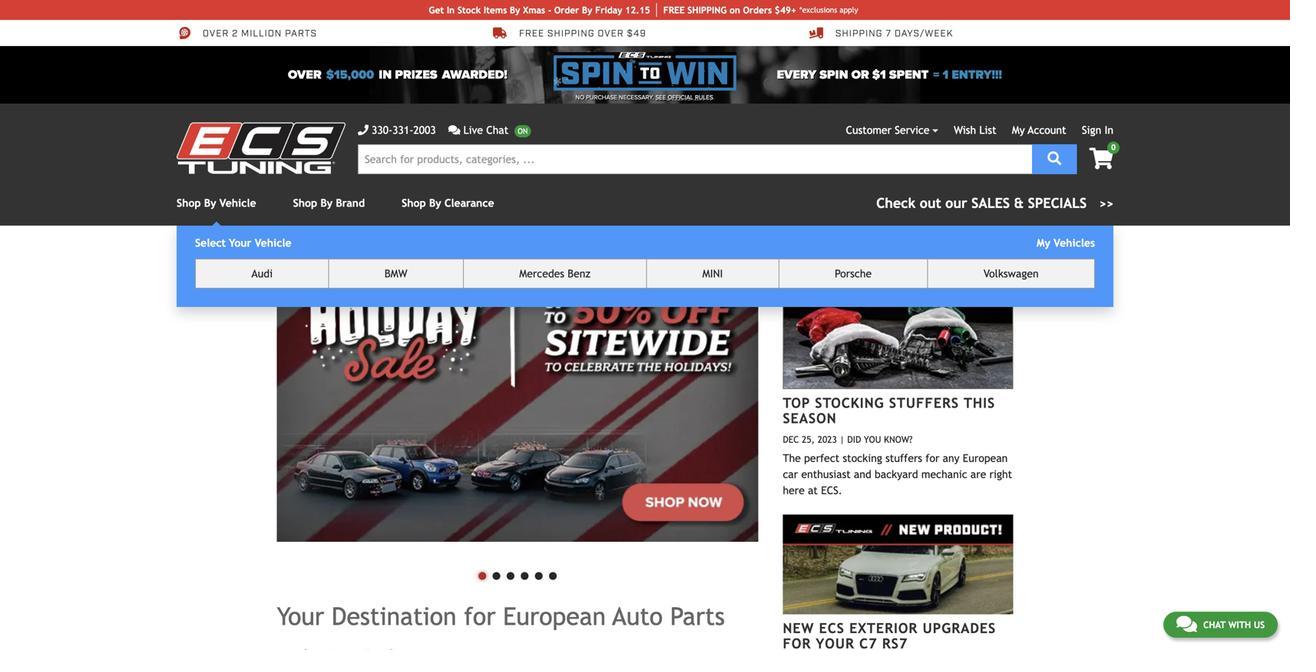 Task type: locate. For each thing, give the bounding box(es) containing it.
1 vertical spatial in
[[1105, 124, 1114, 136]]

7
[[886, 27, 892, 40]]

new ecs exterior upgrades for your c7 rs7 link
[[783, 620, 996, 651]]

ecs tuning 'spin to win' contest logo image
[[554, 52, 737, 91]]

0 vertical spatial chat
[[486, 124, 509, 136]]

in
[[447, 5, 455, 15], [1105, 124, 1114, 136]]

benz
[[568, 268, 591, 280]]

1 horizontal spatial your
[[277, 603, 324, 631]]

top stocking stuffers this season link
[[783, 395, 995, 427]]

by left brand
[[321, 197, 333, 209]]

by right order
[[582, 5, 593, 15]]

shop left brand
[[293, 197, 317, 209]]

or
[[852, 68, 869, 82]]

0 horizontal spatial ecs
[[819, 620, 845, 637]]

get in stock items by xmas - order by friday 12.15
[[429, 5, 650, 15]]

vehicle up audi
[[255, 237, 292, 249]]

sign in
[[1082, 124, 1114, 136]]

my vehicles
[[1037, 237, 1095, 249]]

select
[[195, 237, 226, 249]]

vehicle
[[219, 197, 256, 209], [255, 237, 292, 249]]

days/week
[[895, 27, 953, 40]]

shipping 7 days/week
[[836, 27, 953, 40]]

european down • • • • • •
[[503, 603, 606, 631]]

stocking
[[815, 395, 884, 411]]

for left the any
[[926, 452, 940, 464]]

phone image
[[358, 125, 369, 136]]

0 vertical spatial over
[[203, 27, 229, 40]]

for down • • • • • •
[[464, 603, 496, 631]]

free ship ping on orders $49+ *exclusions apply
[[663, 5, 858, 15]]

shopping cart image
[[1089, 148, 1114, 169]]

over
[[203, 27, 229, 40], [288, 68, 322, 82]]

rules
[[695, 94, 713, 101]]

by
[[510, 5, 520, 15], [582, 5, 593, 15], [204, 197, 216, 209], [321, 197, 333, 209], [429, 197, 441, 209]]

million
[[241, 27, 282, 40]]

did
[[847, 434, 861, 445]]

view
[[971, 269, 992, 278]]

perfect
[[804, 452, 840, 464]]

vehicle for shop by vehicle
[[219, 197, 256, 209]]

1 horizontal spatial in
[[1105, 124, 1114, 136]]

by up select
[[204, 197, 216, 209]]

0 horizontal spatial in
[[447, 5, 455, 15]]

for
[[783, 636, 811, 651]]

your destination for european auto parts
[[277, 603, 725, 631]]

every
[[777, 68, 817, 82]]

my vehicles link
[[1037, 237, 1095, 249]]

live
[[463, 124, 483, 136]]

0 horizontal spatial shop
[[177, 197, 201, 209]]

1 horizontal spatial chat
[[1203, 620, 1226, 631]]

0 vertical spatial for
[[926, 452, 940, 464]]

in
[[379, 68, 392, 82]]

ecs tuning image
[[177, 123, 346, 174]]

comments image
[[1177, 615, 1197, 634]]

at
[[808, 484, 818, 497]]

backyard
[[875, 468, 918, 481]]

1 vertical spatial over
[[288, 68, 322, 82]]

shop left clearance
[[402, 197, 426, 209]]

0 vertical spatial european
[[963, 452, 1008, 464]]

ecs inside new ecs exterior upgrades for your c7 rs7
[[819, 620, 845, 637]]

stock
[[458, 5, 481, 15]]

1 vertical spatial vehicle
[[255, 237, 292, 249]]

shop by brand
[[293, 197, 365, 209]]

1 horizontal spatial shop
[[293, 197, 317, 209]]

0 link
[[1077, 142, 1120, 171]]

my account
[[1012, 124, 1066, 136]]

over 2 million parts link
[[177, 26, 317, 40]]

over
[[598, 27, 624, 40]]

any
[[943, 452, 960, 464]]

new ecs exterior upgrades for your c7 rs7 image
[[783, 515, 1013, 615]]

2 horizontal spatial shop
[[402, 197, 426, 209]]

ecs right new
[[819, 620, 845, 637]]

2023
[[818, 434, 837, 445]]

my left vehicles
[[1037, 237, 1051, 249]]

2 shop from the left
[[293, 197, 317, 209]]

chat left with
[[1203, 620, 1226, 631]]

1 vertical spatial my
[[1037, 237, 1051, 249]]

shop by vehicle link
[[177, 197, 256, 209]]

1 vertical spatial european
[[503, 603, 606, 631]]

*exclusions
[[800, 5, 837, 14]]

1 shop from the left
[[177, 197, 201, 209]]

shop by brand link
[[293, 197, 365, 209]]

in right sign
[[1105, 124, 1114, 136]]

over left 2
[[203, 27, 229, 40]]

2 horizontal spatial your
[[816, 636, 855, 651]]

1 horizontal spatial ecs
[[857, 263, 888, 283]]

over 2 million parts
[[203, 27, 317, 40]]

.
[[713, 94, 715, 101]]

shop for shop by clearance
[[402, 197, 426, 209]]

free shipping over $49
[[519, 27, 646, 40]]

2 vertical spatial your
[[816, 636, 855, 651]]

by for shop by clearance
[[429, 197, 441, 209]]

0 vertical spatial my
[[1012, 124, 1025, 136]]

on
[[730, 5, 740, 15]]

12.15
[[625, 5, 650, 15]]

0 vertical spatial ecs
[[857, 263, 888, 283]]

in right get
[[447, 5, 455, 15]]

customer service
[[846, 124, 930, 136]]

sales & specials
[[972, 195, 1087, 211]]

apply
[[840, 5, 858, 14]]

upgrades
[[923, 620, 996, 637]]

3 shop from the left
[[402, 197, 426, 209]]

clearance
[[445, 197, 494, 209]]

$49
[[627, 27, 646, 40]]

my account link
[[1012, 124, 1066, 136]]

1 vertical spatial ecs
[[819, 620, 845, 637]]

ecs left news
[[857, 263, 888, 283]]

1 vertical spatial chat
[[1203, 620, 1226, 631]]

1 horizontal spatial my
[[1037, 237, 1051, 249]]

1 horizontal spatial for
[[926, 452, 940, 464]]

volkswagen
[[984, 268, 1039, 280]]

european
[[963, 452, 1008, 464], [503, 603, 606, 631]]

0
[[1111, 143, 1116, 152]]

1
[[943, 68, 949, 82]]

0 vertical spatial vehicle
[[219, 197, 256, 209]]

european up are in the bottom of the page
[[963, 452, 1008, 464]]

comments image
[[448, 125, 460, 136]]

1 horizontal spatial european
[[963, 452, 1008, 464]]

top stocking stuffers this season image
[[783, 289, 1013, 389]]

shop by clearance link
[[402, 197, 494, 209]]

over for over 2 million parts
[[203, 27, 229, 40]]

0 vertical spatial your
[[229, 237, 252, 249]]

by left clearance
[[429, 197, 441, 209]]

prizes
[[395, 68, 437, 82]]

0 horizontal spatial my
[[1012, 124, 1025, 136]]

vehicle up select your vehicle on the top left of the page
[[219, 197, 256, 209]]

shop for shop by vehicle
[[177, 197, 201, 209]]

shop up select
[[177, 197, 201, 209]]

chat right live on the left top
[[486, 124, 509, 136]]

parts
[[285, 27, 317, 40]]

exterior
[[850, 620, 918, 637]]

chat
[[486, 124, 509, 136], [1203, 620, 1226, 631]]

1 horizontal spatial over
[[288, 68, 322, 82]]

my for my vehicles
[[1037, 237, 1051, 249]]

ping
[[707, 5, 727, 15]]

get
[[429, 5, 444, 15]]

0 horizontal spatial european
[[503, 603, 606, 631]]

331-
[[393, 124, 413, 136]]

auto
[[613, 603, 663, 631]]

free shipping over $49 link
[[493, 26, 646, 40]]

1 vertical spatial for
[[464, 603, 496, 631]]

my left the account
[[1012, 124, 1025, 136]]

0 horizontal spatial over
[[203, 27, 229, 40]]

2
[[232, 27, 238, 40]]

entry!!!
[[952, 68, 1002, 82]]

4 • from the left
[[518, 559, 532, 590]]

-
[[548, 5, 552, 15]]

and
[[854, 468, 872, 481]]

*exclusions apply link
[[800, 4, 858, 16]]

see official rules link
[[656, 93, 713, 102]]

over down the parts
[[288, 68, 322, 82]]

0 vertical spatial in
[[447, 5, 455, 15]]

this
[[964, 395, 995, 411]]

ship
[[688, 5, 707, 15]]

by for shop by brand
[[321, 197, 333, 209]]

porsche
[[835, 268, 872, 280]]



Task type: vqa. For each thing, say whether or not it's contained in the screenshot.
first Add from the top of the page
no



Task type: describe. For each thing, give the bounding box(es) containing it.
see
[[656, 94, 666, 101]]

shipping
[[548, 27, 595, 40]]

account
[[1028, 124, 1066, 136]]

audi
[[251, 268, 273, 280]]

3 • from the left
[[504, 559, 518, 590]]

• • • • • •
[[475, 559, 560, 590]]

view all
[[971, 269, 1007, 278]]

dec 25, 2023 | did you know? the perfect stocking stuffers for any european car enthusiast and backyard mechanic are right here at ecs.
[[783, 434, 1012, 497]]

customer service button
[[846, 122, 939, 138]]

ecs.
[[821, 484, 842, 497]]

stuffers
[[886, 452, 922, 464]]

service
[[895, 124, 930, 136]]

Search text field
[[358, 144, 1032, 174]]

mechanic
[[922, 468, 967, 481]]

you
[[864, 434, 881, 445]]

sign in link
[[1082, 124, 1114, 136]]

0 horizontal spatial your
[[229, 237, 252, 249]]

your inside new ecs exterior upgrades for your c7 rs7
[[816, 636, 855, 651]]

1 vertical spatial your
[[277, 603, 324, 631]]

sales & specials link
[[877, 193, 1114, 214]]

over $15,000 in prizes
[[288, 68, 437, 82]]

for inside dec 25, 2023 | did you know? the perfect stocking stuffers for any european car enthusiast and backyard mechanic are right here at ecs.
[[926, 452, 940, 464]]

spin
[[820, 68, 848, 82]]

here
[[783, 484, 805, 497]]

order
[[554, 5, 579, 15]]

|
[[840, 434, 845, 445]]

1 • from the left
[[475, 559, 489, 590]]

dec
[[783, 434, 799, 445]]

shop for shop by brand
[[293, 197, 317, 209]]

wish
[[954, 124, 976, 136]]

stuffers
[[889, 395, 959, 411]]

shop by vehicle
[[177, 197, 256, 209]]

rs7
[[882, 636, 908, 651]]

purchase
[[586, 94, 617, 101]]

new ecs exterior upgrades for your c7 rs7
[[783, 620, 996, 651]]

specials
[[1028, 195, 1087, 211]]

customer
[[846, 124, 892, 136]]

$1
[[872, 68, 886, 82]]

wish list
[[954, 124, 997, 136]]

bmw
[[385, 268, 407, 280]]

spent
[[889, 68, 929, 82]]

330-331-2003 link
[[358, 122, 436, 138]]

25,
[[802, 434, 815, 445]]

generic - ecs holiday sale image
[[277, 263, 758, 542]]

no purchase necessary. see official rules .
[[576, 94, 715, 101]]

enthusiast
[[801, 468, 851, 481]]

6 • from the left
[[546, 559, 560, 590]]

shop by clearance
[[402, 197, 494, 209]]

chat with us
[[1203, 620, 1265, 631]]

$15,000
[[326, 68, 374, 82]]

us
[[1254, 620, 1265, 631]]

top
[[783, 395, 810, 411]]

search image
[[1048, 152, 1062, 166]]

european inside dec 25, 2023 | did you know? the perfect stocking stuffers for any european car enthusiast and backyard mechanic are right here at ecs.
[[963, 452, 1008, 464]]

0 horizontal spatial chat
[[486, 124, 509, 136]]

brand
[[336, 197, 365, 209]]

top stocking stuffers this season
[[783, 395, 995, 427]]

list
[[979, 124, 997, 136]]

live chat
[[463, 124, 509, 136]]

orders
[[743, 5, 772, 15]]

live chat link
[[448, 122, 531, 138]]

2 • from the left
[[489, 559, 504, 590]]

vehicle for select your vehicle
[[255, 237, 292, 249]]

my for my account
[[1012, 124, 1025, 136]]

mini
[[703, 268, 723, 280]]

2003
[[413, 124, 436, 136]]

5 • from the left
[[532, 559, 546, 590]]

free
[[663, 5, 685, 15]]

over for over $15,000 in prizes
[[288, 68, 322, 82]]

&
[[1014, 195, 1024, 211]]

every spin or $1 spent = 1 entry!!!
[[777, 68, 1002, 82]]

news
[[894, 263, 939, 283]]

car
[[783, 468, 798, 481]]

official
[[668, 94, 693, 101]]

by for shop by vehicle
[[204, 197, 216, 209]]

in for sign
[[1105, 124, 1114, 136]]

shipping 7 days/week link
[[810, 26, 953, 40]]

select your vehicle
[[195, 237, 292, 249]]

c7
[[860, 636, 877, 651]]

0 horizontal spatial for
[[464, 603, 496, 631]]

ecs news
[[857, 263, 939, 283]]

destination
[[332, 603, 457, 631]]

xmas
[[523, 5, 545, 15]]

by left xmas
[[510, 5, 520, 15]]

in for get
[[447, 5, 455, 15]]

vehicles
[[1054, 237, 1095, 249]]

right
[[990, 468, 1012, 481]]

free
[[519, 27, 545, 40]]

items
[[484, 5, 507, 15]]

the
[[783, 452, 801, 464]]



